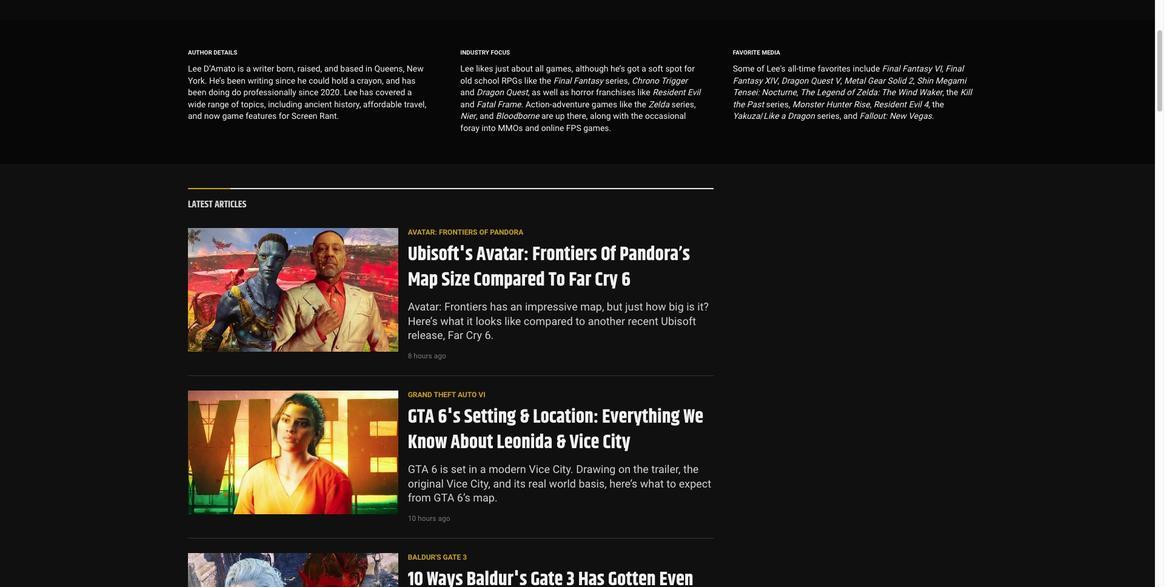 Task type: vqa. For each thing, say whether or not it's contained in the screenshot.
and within series, Monster Hunter Rise , Resident Evil 4 , the Yakuza / Like a Dragon series, and Fallout: New Vegas .
yes



Task type: locate. For each thing, give the bounding box(es) containing it.
foray
[[461, 123, 480, 133]]

lucia, the protagonist of gta 6, in her orange prison jumpsuit in front of the vice city sign in screnshots from the trailer. 1 image
[[188, 391, 398, 514]]

8
[[408, 352, 412, 361]]

vi
[[934, 64, 942, 73], [479, 391, 486, 399]]

fantasy up 2 on the top
[[903, 64, 932, 73]]

in right set
[[469, 463, 478, 476]]

city
[[603, 427, 631, 457]]

to down trailer,
[[667, 477, 676, 490]]

0 vertical spatial been
[[227, 76, 246, 85]]

0 horizontal spatial the
[[801, 87, 815, 97]]

what left "it"
[[440, 315, 464, 327]]

0 horizontal spatial is
[[238, 64, 244, 73]]

far
[[569, 265, 592, 295], [448, 329, 463, 342]]

0 horizontal spatial .
[[521, 99, 524, 109]]

the inside series, monster hunter rise , resident evil 4 , the yakuza / like a dragon series, and fallout: new vegas .
[[933, 99, 945, 109]]

0 vertical spatial dragon
[[782, 76, 809, 85]]

. up bloodborne
[[521, 99, 524, 109]]

gta left 6's on the left of the page
[[434, 491, 455, 504]]

vice up the real on the left
[[529, 463, 550, 476]]

0 horizontal spatial what
[[440, 315, 464, 327]]

baldur's gate 3 link
[[408, 553, 467, 562]]

baldur's gate 3
[[408, 553, 467, 562]]

1 horizontal spatial resident
[[874, 99, 907, 109]]

raised,
[[297, 64, 322, 73]]

writing
[[248, 76, 273, 85]]

the inside are up there, along with the occasional foray into mmos and online fps games.
[[631, 111, 643, 121]]

quest inside final fantasy series, chrono trigger and dragon quest , as well as horror franchises like resident evil and fatal frame . action-adventure games like the zelda series, nier , and bloodborne
[[506, 87, 528, 97]]

1 horizontal spatial is
[[440, 463, 448, 476]]

vi right auto
[[479, 391, 486, 399]]

like down about
[[525, 76, 537, 85]]

are up there, along with the occasional foray into mmos and online fps games.
[[461, 111, 686, 133]]

world
[[549, 477, 576, 490]]

range
[[208, 99, 229, 109]]

final up the megami on the top right
[[946, 64, 964, 73]]

and down bloodborne
[[525, 123, 539, 133]]

fantasy inside final fantasy xiv
[[733, 76, 763, 85]]

avatar: up here's
[[408, 300, 442, 313]]

1 horizontal spatial cry
[[595, 265, 618, 295]]

evil down trigger
[[688, 87, 701, 97]]

compared
[[474, 265, 545, 295]]

in up the crayon, at the left top of the page
[[366, 64, 372, 73]]

a
[[246, 64, 251, 73], [642, 64, 646, 73], [350, 76, 355, 85], [407, 87, 412, 97], [781, 111, 786, 121], [480, 463, 486, 476]]

series,
[[606, 76, 630, 85], [672, 99, 696, 109], [766, 99, 791, 109], [817, 111, 842, 121]]

1 vertical spatial gta
[[408, 463, 429, 476]]

is right d'amato
[[238, 64, 244, 73]]

evil inside series, monster hunter rise , resident evil 4 , the yakuza / like a dragon series, and fallout: new vegas .
[[909, 99, 922, 109]]

lee up history,
[[344, 87, 358, 97]]

1 horizontal spatial far
[[569, 265, 592, 295]]

1 horizontal spatial in
[[469, 463, 478, 476]]

1 horizontal spatial new
[[890, 111, 907, 121]]

final for final fantasy series, chrono trigger and dragon quest , as well as horror franchises like resident evil and fatal frame . action-adventure games like the zelda series, nier , and bloodborne
[[554, 76, 572, 85]]

hours right 10 in the bottom of the page
[[418, 515, 436, 523]]

0 horizontal spatial quest
[[506, 87, 528, 97]]

hours right 8
[[414, 352, 432, 361]]

online
[[541, 123, 564, 133]]

to
[[576, 315, 585, 327], [667, 477, 676, 490]]

shin
[[917, 76, 934, 85]]

10 hours ago
[[408, 515, 450, 523]]

1 vertical spatial for
[[279, 111, 290, 121]]

based
[[340, 64, 364, 73]]

1 horizontal spatial as
[[560, 87, 569, 97]]

gta 6's setting & location: everything we know about leonida & vice city link
[[408, 402, 704, 457]]

final for final fantasy xiv
[[946, 64, 964, 73]]

6 up original
[[431, 463, 437, 476]]

the down tensei:
[[733, 99, 745, 109]]

0 vertical spatial far
[[569, 265, 592, 295]]

6 inside avatar: frontiers of pandora ubisoft's avatar: frontiers of pandora's map size compared to far cry 6 avatar: frontiers has an impressive map, but just how big is it? here's what it looks like compared to another recent ubisoft release, far cry 6.
[[622, 265, 631, 295]]

like
[[525, 76, 537, 85], [638, 87, 651, 97], [620, 99, 633, 109], [505, 315, 521, 327]]

monster
[[793, 99, 824, 109]]

the down solid
[[882, 87, 896, 97]]

0 horizontal spatial cry
[[466, 329, 482, 342]]

0 vertical spatial 6
[[622, 265, 631, 295]]

industry
[[461, 49, 490, 56]]

and down modern
[[493, 477, 511, 490]]

1 vertical spatial quest
[[506, 87, 528, 97]]

0 horizontal spatial 6
[[431, 463, 437, 476]]

and up covered
[[386, 76, 400, 85]]

latest articles
[[188, 197, 247, 212]]

leonida
[[497, 427, 553, 457]]

of inside avatar: frontiers of pandora ubisoft's avatar: frontiers of pandora's map size compared to far cry 6 avatar: frontiers has an impressive map, but just how big is it? here's what it looks like compared to another recent ubisoft release, far cry 6.
[[479, 228, 488, 237]]

fantasy for final fantasy xiv
[[733, 76, 763, 85]]

a up city,
[[480, 463, 486, 476]]

0 vertical spatial new
[[407, 64, 424, 73]]

resident down , the legend of zelda: the wind waker , the
[[874, 99, 907, 109]]

lee for lee d'amato is a writer born, raised, and based in queens, new york. he's been writing since he could hold a crayon, and has been doing do professionally since 2020. lee has covered a wide range of topics, including ancient history, affordable travel, and now game features for screen rant.
[[188, 64, 202, 73]]

likes
[[476, 64, 493, 73]]

just up rpgs
[[496, 64, 509, 73]]

could
[[309, 76, 330, 85]]

lee up york.
[[188, 64, 202, 73]]

0 horizontal spatial resident
[[653, 87, 686, 97]]

although
[[576, 64, 609, 73]]

final
[[882, 64, 901, 73], [946, 64, 964, 73], [554, 76, 572, 85]]

set
[[451, 463, 466, 476]]

. inside series, monster hunter rise , resident evil 4 , the yakuza / like a dragon series, and fallout: new vegas .
[[932, 111, 934, 121]]

has down the crayon, at the left top of the page
[[360, 87, 373, 97]]

. for vegas
[[932, 111, 934, 121]]

evil left '4'
[[909, 99, 922, 109]]

media
[[762, 49, 781, 56]]

0 horizontal spatial fantasy
[[574, 76, 603, 85]]

waker
[[919, 87, 943, 97]]

in inside lee d'amato is a writer born, raised, and based in queens, new york. he's been writing since he could hold a crayon, and has been doing do professionally since 2020. lee has covered a wide range of topics, including ancient history, affordable travel, and now game features for screen rant.
[[366, 64, 372, 73]]

is left set
[[440, 463, 448, 476]]

1 horizontal spatial what
[[640, 477, 664, 490]]

dragon down all-
[[782, 76, 809, 85]]

avatar:
[[408, 228, 437, 237], [477, 240, 529, 269], [408, 300, 442, 313]]

0 vertical spatial just
[[496, 64, 509, 73]]

topics,
[[241, 99, 266, 109]]

from
[[408, 491, 431, 504]]

1 horizontal spatial vice
[[529, 463, 550, 476]]

lee
[[188, 64, 202, 73], [461, 64, 474, 73], [344, 87, 358, 97]]

0 vertical spatial what
[[440, 315, 464, 327]]

0 horizontal spatial been
[[188, 87, 206, 97]]

far right to
[[569, 265, 592, 295]]

is left it?
[[687, 300, 695, 313]]

map.
[[473, 491, 498, 504]]

new inside series, monster hunter rise , resident evil 4 , the yakuza / like a dragon series, and fallout: new vegas .
[[890, 111, 907, 121]]

, dragon quest v , metal gear solid 2 ,
[[778, 76, 917, 85]]

frontiers up "it"
[[445, 300, 488, 313]]

some
[[733, 64, 755, 73]]

1 vertical spatial just
[[625, 300, 643, 313]]

0 vertical spatial for
[[684, 64, 695, 73]]

1 vertical spatial ago
[[438, 515, 450, 523]]

0 vertical spatial to
[[576, 315, 585, 327]]

know
[[408, 427, 447, 457]]

1 vertical spatial has
[[360, 87, 373, 97]]

final up solid
[[882, 64, 901, 73]]

fantasy up tensei:
[[733, 76, 763, 85]]

. inside final fantasy series, chrono trigger and dragon quest , as well as horror franchises like resident evil and fatal frame . action-adventure games like the zelda series, nier , and bloodborne
[[521, 99, 524, 109]]

2 horizontal spatial is
[[687, 300, 695, 313]]

ago down release, at the bottom left of page
[[434, 352, 446, 361]]

2 horizontal spatial fantasy
[[903, 64, 932, 73]]

the left 'zelda'
[[635, 99, 647, 109]]

.
[[521, 99, 524, 109], [932, 111, 934, 121]]

final down the games,
[[554, 76, 572, 85]]

& up city.
[[556, 427, 566, 457]]

dragon inside series, monster hunter rise , resident evil 4 , the yakuza / like a dragon series, and fallout: new vegas .
[[788, 111, 815, 121]]

1 vertical spatial 6
[[431, 463, 437, 476]]

0 vertical spatial .
[[521, 99, 524, 109]]

2 horizontal spatial has
[[490, 300, 508, 313]]

and down wide
[[188, 111, 202, 121]]

the right the with
[[631, 111, 643, 121]]

1 vertical spatial dragon
[[477, 87, 504, 97]]

new
[[407, 64, 424, 73], [890, 111, 907, 121]]

& right setting
[[520, 402, 530, 432]]

0 horizontal spatial as
[[532, 87, 541, 97]]

1 vertical spatial to
[[667, 477, 676, 490]]

game
[[222, 111, 244, 121]]

to down map,
[[576, 315, 585, 327]]

1 horizontal spatial &
[[556, 427, 566, 457]]

ubisoft
[[661, 315, 696, 327]]

0 vertical spatial resident
[[653, 87, 686, 97]]

gear
[[868, 76, 886, 85]]

like down an
[[505, 315, 521, 327]]

been down york.
[[188, 87, 206, 97]]

gta up original
[[408, 463, 429, 476]]

0 vertical spatial cry
[[595, 265, 618, 295]]

since down he
[[299, 87, 319, 97]]

the up expect
[[684, 463, 699, 476]]

evil inside final fantasy series, chrono trigger and dragon quest , as well as horror franchises like resident evil and fatal frame . action-adventure games like the zelda series, nier , and bloodborne
[[688, 87, 701, 97]]

2 horizontal spatial lee
[[461, 64, 474, 73]]

history,
[[334, 99, 361, 109]]

0 horizontal spatial in
[[366, 64, 372, 73]]

has up looks
[[490, 300, 508, 313]]

vice up 'drawing'
[[570, 427, 599, 457]]

for down including
[[279, 111, 290, 121]]

grand
[[408, 391, 432, 399]]

1 horizontal spatial vi
[[934, 64, 942, 73]]

a inside lee likes just about all games, although he's got a soft spot for old school rpgs like the
[[642, 64, 646, 73]]

1 vertical spatial far
[[448, 329, 463, 342]]

kill the past
[[733, 87, 972, 109]]

1 horizontal spatial since
[[299, 87, 319, 97]]

1 vertical spatial resident
[[874, 99, 907, 109]]

there,
[[567, 111, 588, 121]]

eetu from avatar: frontiers of pandora, and anton castillo from far cry 6 over an image of a na'vi riding a direhorse across a rocky crag from frontiers of pandora. 1 image
[[188, 228, 398, 352]]

writer
[[253, 64, 274, 73]]

1 as from the left
[[532, 87, 541, 97]]

new inside lee d'amato is a writer born, raised, and based in queens, new york. he's been writing since he could hold a crayon, and has been doing do professionally since 2020. lee has covered a wide range of topics, including ancient history, affordable travel, and now game features for screen rant.
[[407, 64, 424, 73]]

the up well
[[539, 76, 551, 85]]

6 inside grand theft auto vi gta 6's setting & location: everything we know about leonida & vice city gta 6 is set in a modern vice city. drawing on the trailer, the original vice city, and its real world basis, here's what to expect from gta 6's map.
[[431, 463, 437, 476]]

2 vertical spatial vice
[[447, 477, 468, 490]]

0 vertical spatial evil
[[688, 87, 701, 97]]

1 horizontal spatial quest
[[811, 76, 833, 85]]

since down the born,
[[275, 76, 295, 85]]

hours for ubisoft's avatar: frontiers of pandora's map size compared to far cry 6
[[414, 352, 432, 361]]

0 vertical spatial is
[[238, 64, 244, 73]]

1 vertical spatial cry
[[466, 329, 482, 342]]

author details
[[188, 49, 237, 56]]

0 vertical spatial hours
[[414, 352, 432, 361]]

favorite
[[733, 49, 761, 56]]

final inside final fantasy series, chrono trigger and dragon quest , as well as horror franchises like resident evil and fatal frame . action-adventure games like the zelda series, nier , and bloodborne
[[554, 76, 572, 85]]

avatar: up the ubisoft's
[[408, 228, 437, 237]]

a right got
[[642, 64, 646, 73]]

as up action-
[[532, 87, 541, 97]]

1 horizontal spatial for
[[684, 64, 695, 73]]

legend
[[817, 87, 845, 97]]

1 vertical spatial new
[[890, 111, 907, 121]]

4
[[924, 99, 929, 109]]

0 horizontal spatial since
[[275, 76, 295, 85]]

0 vertical spatial vice
[[570, 427, 599, 457]]

1 horizontal spatial 6
[[622, 265, 631, 295]]

1 vertical spatial vi
[[479, 391, 486, 399]]

frontiers up the ubisoft's
[[439, 228, 478, 237]]

1 horizontal spatial the
[[882, 87, 896, 97]]

1 horizontal spatial fantasy
[[733, 76, 763, 85]]

of down , dragon quest v , metal gear solid 2 ,
[[847, 87, 855, 97]]

of inside lee d'amato is a writer born, raised, and based in queens, new york. he's been writing since he could hold a crayon, and has been doing do professionally since 2020. lee has covered a wide range of topics, including ancient history, affordable travel, and now game features for screen rant.
[[231, 99, 239, 109]]

has up covered
[[402, 76, 416, 85]]

of down do
[[231, 99, 239, 109]]

new left vegas
[[890, 111, 907, 121]]

megami
[[936, 76, 967, 85]]

0 horizontal spatial evil
[[688, 87, 701, 97]]

0 horizontal spatial to
[[576, 315, 585, 327]]

city,
[[470, 477, 491, 490]]

ancient
[[304, 99, 332, 109]]

the
[[801, 87, 815, 97], [882, 87, 896, 97]]

1 vertical spatial in
[[469, 463, 478, 476]]

lee up old
[[461, 64, 474, 73]]

tensei:
[[733, 87, 760, 97]]

6 up 'but'
[[622, 265, 631, 295]]

industry focus
[[461, 49, 510, 56]]

a right the like
[[781, 111, 786, 121]]

adventure
[[552, 99, 590, 109]]

final inside final fantasy xiv
[[946, 64, 964, 73]]

1 vertical spatial .
[[932, 111, 934, 121]]

crayon,
[[357, 76, 384, 85]]

, down waker
[[929, 99, 930, 109]]

frontiers
[[439, 228, 478, 237], [533, 240, 597, 269], [445, 300, 488, 313]]

impressive
[[525, 300, 578, 313]]

he's
[[209, 76, 225, 85]]

real
[[529, 477, 547, 490]]

been up do
[[227, 76, 246, 85]]

0 horizontal spatial lee
[[188, 64, 202, 73]]

0 horizontal spatial just
[[496, 64, 509, 73]]

of
[[757, 64, 765, 73], [847, 87, 855, 97], [231, 99, 239, 109], [479, 228, 488, 237]]

series, down he's
[[606, 76, 630, 85]]

1 horizontal spatial been
[[227, 76, 246, 85]]

like down chrono
[[638, 87, 651, 97]]

the up monster
[[801, 87, 815, 97]]

here's
[[408, 315, 438, 327]]

what inside grand theft auto vi gta 6's setting & location: everything we know about leonida & vice city gta 6 is set in a modern vice city. drawing on the trailer, the original vice city, and its real world basis, here's what to expect from gta 6's map.
[[640, 477, 664, 490]]

1 vertical spatial frontiers
[[533, 240, 597, 269]]

quest
[[811, 76, 833, 85], [506, 87, 528, 97]]

1 vertical spatial avatar:
[[477, 240, 529, 269]]

what down trailer,
[[640, 477, 664, 490]]

doing
[[209, 87, 230, 97]]

past
[[747, 99, 764, 109]]

of left lee's
[[757, 64, 765, 73]]

the right on on the right bottom of page
[[634, 463, 649, 476]]

quest down rpgs
[[506, 87, 528, 97]]

1 horizontal spatial to
[[667, 477, 676, 490]]

0 horizontal spatial new
[[407, 64, 424, 73]]

, up action-
[[528, 87, 530, 97]]

vi up the megami on the top right
[[934, 64, 942, 73]]

covered
[[376, 87, 405, 97]]

1 horizontal spatial evil
[[909, 99, 922, 109]]

. for frame
[[521, 99, 524, 109]]

dragon down monster
[[788, 111, 815, 121]]

2 horizontal spatial final
[[946, 64, 964, 73]]

0 vertical spatial quest
[[811, 76, 833, 85]]

lee for lee likes just about all games, although he's got a soft spot for old school rpgs like the
[[461, 64, 474, 73]]

1 horizontal spatial has
[[402, 76, 416, 85]]

favorite media
[[733, 49, 781, 56]]

2 vertical spatial has
[[490, 300, 508, 313]]

lee inside lee likes just about all games, although he's got a soft spot for old school rpgs like the
[[461, 64, 474, 73]]

for right spot
[[684, 64, 695, 73]]

,
[[942, 64, 944, 73], [778, 76, 780, 85], [841, 76, 842, 85], [913, 76, 915, 85], [528, 87, 530, 97], [797, 87, 799, 97], [943, 87, 945, 97], [870, 99, 872, 109], [929, 99, 930, 109], [476, 111, 478, 121]]

0 vertical spatial vi
[[934, 64, 942, 73]]

resident inside final fantasy series, chrono trigger and dragon quest , as well as horror franchises like resident evil and fatal frame . action-adventure games like the zelda series, nier , and bloodborne
[[653, 87, 686, 97]]

gta down grand
[[408, 402, 435, 432]]

1 horizontal spatial just
[[625, 300, 643, 313]]

hours for gta 6's setting & location: everything we know about leonida & vice city
[[418, 515, 436, 523]]

to inside grand theft auto vi gta 6's setting & location: everything we know about leonida & vice city gta 6 is set in a modern vice city. drawing on the trailer, the original vice city, and its real world basis, here's what to expect from gta 6's map.
[[667, 477, 676, 490]]

pandora
[[490, 228, 524, 237]]

new right queens,
[[407, 64, 424, 73]]

as up adventure
[[560, 87, 569, 97]]

dragon down school
[[477, 87, 504, 97]]

chrono
[[632, 76, 659, 85]]

1 vertical spatial been
[[188, 87, 206, 97]]

fantasy inside final fantasy series, chrono trigger and dragon quest , as well as horror franchises like resident evil and fatal frame . action-adventure games like the zelda series, nier , and bloodborne
[[574, 76, 603, 85]]

, down zelda:
[[870, 99, 872, 109]]

the right '4'
[[933, 99, 945, 109]]

like inside lee likes just about all games, although he's got a soft spot for old school rpgs like the
[[525, 76, 537, 85]]

ago right 10 in the bottom of the page
[[438, 515, 450, 523]]

fantasy for final fantasy series, chrono trigger and dragon quest , as well as horror franchises like resident evil and fatal frame . action-adventure games like the zelda series, nier , and bloodborne
[[574, 76, 603, 85]]

resident down trigger
[[653, 87, 686, 97]]

and up hold at the top left of the page
[[324, 64, 338, 73]]

0 vertical spatial since
[[275, 76, 295, 85]]

frame
[[497, 99, 521, 109]]

2 vertical spatial is
[[440, 463, 448, 476]]

1 vertical spatial what
[[640, 477, 664, 490]]

what inside avatar: frontiers of pandora ubisoft's avatar: frontiers of pandora's map size compared to far cry 6 avatar: frontiers has an impressive map, but just how big is it? here's what it looks like compared to another recent ubisoft release, far cry 6.
[[440, 315, 464, 327]]

dragon inside final fantasy series, chrono trigger and dragon quest , as well as horror franchises like resident evil and fatal frame . action-adventure games like the zelda series, nier , and bloodborne
[[477, 87, 504, 97]]

6's
[[457, 491, 471, 504]]

0 vertical spatial ago
[[434, 352, 446, 361]]

to inside avatar: frontiers of pandora ubisoft's avatar: frontiers of pandora's map size compared to far cry 6 avatar: frontiers has an impressive map, but just how big is it? here's what it looks like compared to another recent ubisoft release, far cry 6.
[[576, 315, 585, 327]]

about
[[512, 64, 533, 73]]

10
[[408, 515, 416, 523]]



Task type: describe. For each thing, give the bounding box(es) containing it.
old
[[461, 76, 472, 85]]

0 horizontal spatial has
[[360, 87, 373, 97]]

0 vertical spatial frontiers
[[439, 228, 478, 237]]

8 hours ago
[[408, 352, 446, 361]]

spot
[[666, 64, 682, 73]]

just inside avatar: frontiers of pandora ubisoft's avatar: frontiers of pandora's map size compared to far cry 6 avatar: frontiers has an impressive map, but just how big is it? here's what it looks like compared to another recent ubisoft release, far cry 6.
[[625, 300, 643, 313]]

along
[[590, 111, 611, 121]]

and inside grand theft auto vi gta 6's setting & location: everything we know about leonida & vice city gta 6 is set in a modern vice city. drawing on the trailer, the original vice city, and its real world basis, here's what to expect from gta 6's map.
[[493, 477, 511, 490]]

the inside final fantasy series, chrono trigger and dragon quest , as well as horror franchises like resident evil and fatal frame . action-adventure games like the zelda series, nier , and bloodborne
[[635, 99, 647, 109]]

is inside grand theft auto vi gta 6's setting & location: everything we know about leonida & vice city gta 6 is set in a modern vice city. drawing on the trailer, the original vice city, and its real world basis, here's what to expect from gta 6's map.
[[440, 463, 448, 476]]

vi inside grand theft auto vi gta 6's setting & location: everything we know about leonida & vice city gta 6 is set in a modern vice city. drawing on the trailer, the original vice city, and its real world basis, here's what to expect from gta 6's map.
[[479, 391, 486, 399]]

latest
[[188, 197, 213, 212]]

basis,
[[579, 477, 607, 490]]

the down the megami on the top right
[[947, 87, 959, 97]]

in inside grand theft auto vi gta 6's setting & location: everything we know about leonida & vice city gta 6 is set in a modern vice city. drawing on the trailer, the original vice city, and its real world basis, here's what to expect from gta 6's map.
[[469, 463, 478, 476]]

grand theft auto vi link
[[408, 391, 486, 400]]

location:
[[533, 402, 599, 432]]

2 horizontal spatial vice
[[570, 427, 599, 457]]

and down fatal
[[480, 111, 494, 121]]

0 vertical spatial gta
[[408, 402, 435, 432]]

including
[[268, 99, 302, 109]]

2 vertical spatial gta
[[434, 491, 455, 504]]

focus
[[491, 49, 510, 56]]

its
[[514, 477, 526, 490]]

, up the foray
[[476, 111, 478, 121]]

baldur's
[[408, 553, 441, 562]]

and inside are up there, along with the occasional foray into mmos and online fps games.
[[525, 123, 539, 133]]

trigger
[[661, 76, 688, 85]]

a inside grand theft auto vi gta 6's setting & location: everything we know about leonida & vice city gta 6 is set in a modern vice city. drawing on the trailer, the original vice city, and its real world basis, here's what to expect from gta 6's map.
[[480, 463, 486, 476]]

vegas
[[909, 111, 932, 121]]

fatal
[[477, 99, 495, 109]]

born,
[[277, 64, 295, 73]]

0 horizontal spatial far
[[448, 329, 463, 342]]

he
[[298, 76, 307, 85]]

for inside lee likes just about all games, although he's got a soft spot for old school rpgs like the
[[684, 64, 695, 73]]

into
[[482, 123, 496, 133]]

, up monster
[[797, 87, 799, 97]]

ago for compared
[[434, 352, 446, 361]]

everything
[[602, 402, 680, 432]]

has inside avatar: frontiers of pandora ubisoft's avatar: frontiers of pandora's map size compared to far cry 6 avatar: frontiers has an impressive map, but just how big is it? here's what it looks like compared to another recent ubisoft release, far cry 6.
[[490, 300, 508, 313]]

just inside lee likes just about all games, although he's got a soft spot for old school rpgs like the
[[496, 64, 509, 73]]

ubisoft's avatar: frontiers of pandora's map size compared to far cry 6 link
[[408, 240, 690, 295]]

0 horizontal spatial &
[[520, 402, 530, 432]]

1 horizontal spatial lee
[[344, 87, 358, 97]]

zelda
[[649, 99, 670, 109]]

2 the from the left
[[882, 87, 896, 97]]

is inside lee d'amato is a writer born, raised, and based in queens, new york. he's been writing since he could hold a crayon, and has been doing do professionally since 2020. lee has covered a wide range of topics, including ancient history, affordable travel, and now game features for screen rant.
[[238, 64, 244, 73]]

modern
[[489, 463, 526, 476]]

to
[[549, 265, 565, 295]]

recent
[[628, 315, 659, 327]]

bloodborne
[[496, 111, 540, 121]]

the inside lee likes just about all games, although he's got a soft spot for old school rpgs like the
[[539, 76, 551, 85]]

2 vertical spatial avatar:
[[408, 300, 442, 313]]

a left writer
[[246, 64, 251, 73]]

time
[[799, 64, 816, 73]]

0 vertical spatial has
[[402, 76, 416, 85]]

, up nocturne
[[778, 76, 780, 85]]

for inside lee d'amato is a writer born, raised, and based in queens, new york. he's been writing since he could hold a crayon, and has been doing do professionally since 2020. lee has covered a wide range of topics, including ancient history, affordable travel, and now game features for screen rant.
[[279, 111, 290, 121]]

we
[[684, 402, 704, 432]]

favorites
[[818, 64, 851, 73]]

, left shin
[[913, 76, 915, 85]]

final fantasy xiv
[[733, 64, 964, 85]]

1 vertical spatial since
[[299, 87, 319, 97]]

of
[[601, 240, 616, 269]]

games
[[592, 99, 618, 109]]

avatar: frontiers of pandora link
[[408, 228, 524, 237]]

about
[[451, 427, 493, 457]]

, down some of lee's all-time favorites include final fantasy vi ,
[[841, 76, 842, 85]]

he's
[[611, 64, 625, 73]]

articles
[[215, 197, 247, 212]]

drawing
[[576, 463, 616, 476]]

and inside series, monster hunter rise , resident evil 4 , the yakuza / like a dragon series, and fallout: new vegas .
[[844, 111, 858, 121]]

is inside avatar: frontiers of pandora ubisoft's avatar: frontiers of pandora's map size compared to far cry 6 avatar: frontiers has an impressive map, but just how big is it? here's what it looks like compared to another recent ubisoft release, far cry 6.
[[687, 300, 695, 313]]

, down the megami on the top right
[[943, 87, 945, 97]]

expect
[[679, 477, 712, 490]]

games,
[[546, 64, 574, 73]]

series, down nocturne
[[766, 99, 791, 109]]

the inside kill the past
[[733, 99, 745, 109]]

and up nier
[[461, 99, 475, 109]]

hold
[[332, 76, 348, 85]]

astarion and karlach look surprised over images of the baldur's gate 3 party celebrating on a cliff. 1 image
[[188, 553, 398, 587]]

how
[[646, 300, 666, 313]]

original
[[408, 477, 444, 490]]

resident inside series, monster hunter rise , resident evil 4 , the yakuza / like a dragon series, and fallout: new vegas .
[[874, 99, 907, 109]]

series, down hunter
[[817, 111, 842, 121]]

rise
[[854, 99, 870, 109]]

ago for know
[[438, 515, 450, 523]]

final fantasy series, chrono trigger and dragon quest , as well as horror franchises like resident evil and fatal frame . action-adventure games like the zelda series, nier , and bloodborne
[[461, 76, 701, 121]]

with
[[613, 111, 629, 121]]

lee's
[[767, 64, 786, 73]]

screen
[[292, 111, 318, 121]]

like
[[764, 111, 779, 121]]

all-
[[788, 64, 799, 73]]

author
[[188, 49, 212, 56]]

2 as from the left
[[560, 87, 569, 97]]

solid
[[888, 76, 907, 85]]

nocturne
[[762, 87, 797, 97]]

an
[[511, 300, 523, 313]]

school
[[474, 76, 500, 85]]

kill
[[961, 87, 972, 97]]

city.
[[553, 463, 574, 476]]

up
[[556, 111, 565, 121]]

a down based
[[350, 76, 355, 85]]

like up the with
[[620, 99, 633, 109]]

3
[[463, 553, 467, 562]]

, up the megami on the top right
[[942, 64, 944, 73]]

a inside series, monster hunter rise , resident evil 4 , the yakuza / like a dragon series, and fallout: new vegas .
[[781, 111, 786, 121]]

and down old
[[461, 87, 475, 97]]

auto
[[458, 391, 477, 399]]

6's
[[438, 402, 461, 432]]

like inside avatar: frontiers of pandora ubisoft's avatar: frontiers of pandora's map size compared to far cry 6 avatar: frontiers has an impressive map, but just how big is it? here's what it looks like compared to another recent ubisoft release, far cry 6.
[[505, 315, 521, 327]]

it
[[467, 315, 473, 327]]

1 the from the left
[[801, 87, 815, 97]]

1 horizontal spatial final
[[882, 64, 901, 73]]

franchises
[[596, 87, 636, 97]]

xiv
[[765, 76, 778, 85]]

professionally
[[244, 87, 296, 97]]

york.
[[188, 76, 207, 85]]

2
[[909, 76, 913, 85]]

fps
[[566, 123, 581, 133]]

on
[[619, 463, 631, 476]]

0 vertical spatial avatar:
[[408, 228, 437, 237]]

series, up occasional
[[672, 99, 696, 109]]

1 vertical spatial vice
[[529, 463, 550, 476]]

looks
[[476, 315, 502, 327]]

2 vertical spatial frontiers
[[445, 300, 488, 313]]

trailer,
[[652, 463, 681, 476]]

2020.
[[321, 87, 342, 97]]

map,
[[581, 300, 604, 313]]

ubisoft's
[[408, 240, 473, 269]]

here's
[[610, 477, 638, 490]]

travel,
[[404, 99, 427, 109]]

horror
[[571, 87, 594, 97]]

a up travel,
[[407, 87, 412, 97]]



